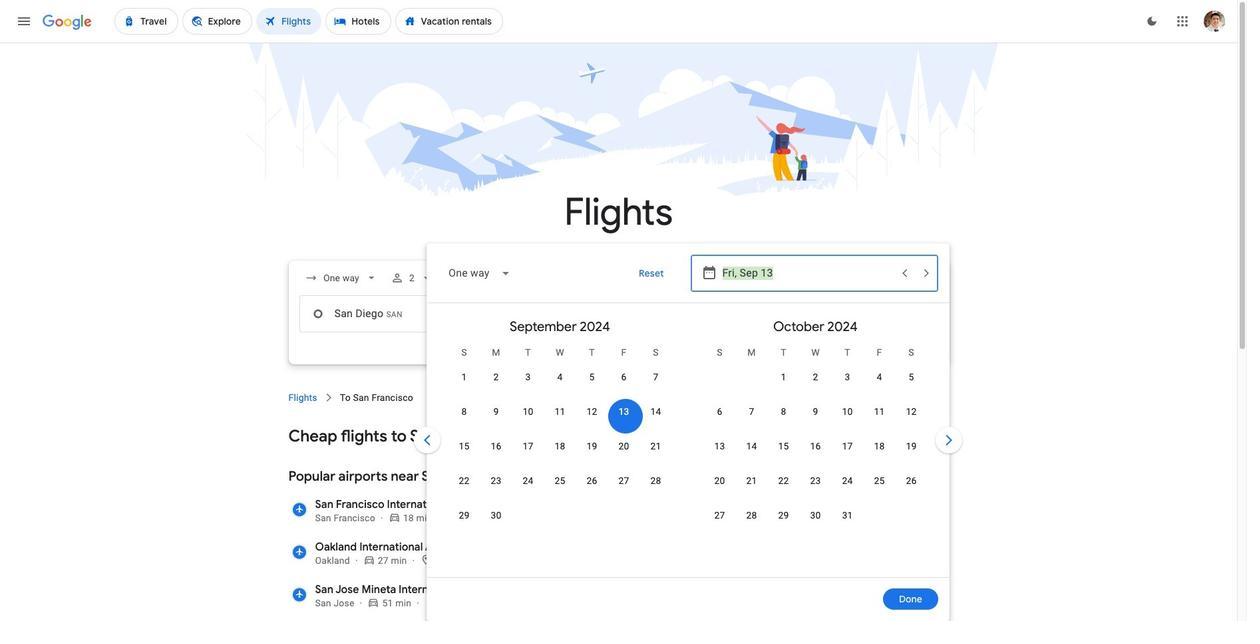 Task type: locate. For each thing, give the bounding box(es) containing it.
row group
[[432, 309, 688, 573], [688, 309, 944, 573]]

mon, sep 30 element
[[491, 509, 502, 523]]

None field
[[438, 258, 521, 290], [299, 266, 383, 290], [438, 258, 521, 290], [299, 266, 383, 290]]

row up wed, sep 25 element
[[448, 434, 672, 472]]

wed, sep 11 element
[[555, 405, 566, 419]]

driving time image
[[363, 555, 378, 567], [368, 597, 382, 609]]

sun, sep 22 element
[[459, 475, 470, 488]]

Flight search field
[[278, 244, 965, 622]]

row up thu, oct 10 element
[[768, 359, 928, 403]]

fri, sep 27 element
[[619, 475, 629, 488]]

row up wed, oct 30 element
[[704, 469, 928, 507]]

row down 'tue, oct 22' element
[[704, 503, 864, 541]]

wed, oct 2 element
[[813, 371, 819, 384]]

tue, oct 1 element
[[781, 371, 787, 384]]

tue, sep 17 element
[[523, 440, 534, 453]]

wed, sep 18 element
[[555, 440, 566, 453]]

Departure text field
[[723, 296, 893, 332]]

fri, oct 25 element
[[874, 475, 885, 488]]

sun, sep 8 element
[[462, 405, 467, 419]]

tue, oct 29 element
[[779, 509, 789, 523]]

fri, oct 18 element
[[874, 440, 885, 453]]

2 vertical spatial distance to the center image
[[425, 597, 439, 609]]

Departure text field
[[723, 256, 893, 292]]

thu, sep 26 element
[[587, 475, 598, 488]]

row
[[448, 359, 672, 403], [768, 359, 928, 403], [448, 399, 672, 437], [704, 399, 928, 437], [448, 434, 672, 472], [704, 434, 928, 472], [448, 469, 672, 507], [704, 469, 928, 507], [448, 503, 512, 541], [704, 503, 864, 541]]

thu, oct 31 element
[[842, 509, 853, 523]]

sat, sep 28 element
[[651, 475, 661, 488]]

thu, oct 10 element
[[842, 405, 853, 419]]

row down the mon, sep 23 element
[[448, 503, 512, 541]]

row up wed, sep 11 element
[[448, 359, 672, 403]]

sun, sep 29 element
[[459, 509, 470, 523]]

fri, oct 11 element
[[874, 405, 885, 419]]

None text field
[[299, 296, 487, 333]]

tue, oct 15 element
[[779, 440, 789, 453]]

1 vertical spatial distance to the center image
[[420, 555, 435, 567]]

sun, oct 27 element
[[715, 509, 725, 523]]

distance to the center image
[[446, 512, 460, 524], [420, 555, 435, 567], [425, 597, 439, 609]]

mon, sep 16 element
[[491, 440, 502, 453]]

sun, oct 20 element
[[715, 475, 725, 488]]

mon, sep 2 element
[[494, 371, 499, 384]]

wed, sep 25 element
[[555, 475, 566, 488]]

thu, oct 3 element
[[845, 371, 850, 384]]

fri, sep 6 element
[[621, 371, 627, 384]]

wed, oct 9 element
[[813, 405, 819, 419]]

row up wed, oct 23 element
[[704, 434, 928, 472]]

thu, sep 5 element
[[589, 371, 595, 384]]

mon, sep 9 element
[[494, 405, 499, 419]]

fri, oct 4 element
[[877, 371, 882, 384]]

2 row group from the left
[[688, 309, 944, 573]]

thu, oct 24 element
[[842, 475, 853, 488]]

grid
[[432, 309, 944, 586]]



Task type: describe. For each thing, give the bounding box(es) containing it.
0 vertical spatial distance to the center image
[[446, 512, 460, 524]]

sun, oct 6 element
[[717, 405, 723, 419]]

mon, oct 14 element
[[747, 440, 757, 453]]

wed, oct 16 element
[[810, 440, 821, 453]]

sat, oct 5 element
[[909, 371, 914, 384]]

next image
[[933, 425, 965, 457]]

fri, sep 13, departure date. element
[[619, 405, 629, 419]]

mon, sep 23 element
[[491, 475, 502, 488]]

row down wed, sep 18 element
[[448, 469, 672, 507]]

sat, sep 21 element
[[651, 440, 661, 453]]

sat, oct 26 element
[[906, 475, 917, 488]]

tue, sep 3 element
[[526, 371, 531, 384]]

tue, oct 22 element
[[779, 475, 789, 488]]

sat, oct 12 element
[[906, 405, 917, 419]]

thu, sep 19 element
[[587, 440, 598, 453]]

peak seasons section. image
[[658, 573, 700, 615]]

main menu image
[[16, 13, 32, 29]]

row up wed, oct 16 element
[[704, 399, 928, 437]]

mon, oct 7 element
[[749, 405, 755, 419]]

tue, oct 8 element
[[781, 405, 787, 419]]

mon, oct 21 element
[[747, 475, 757, 488]]

0 vertical spatial driving time image
[[363, 555, 378, 567]]

distance to the center image for driving time image to the top
[[420, 555, 435, 567]]

sat, oct 19 element
[[906, 440, 917, 453]]

wed, oct 23 element
[[810, 475, 821, 488]]

thu, oct 17 element
[[842, 440, 853, 453]]

1 row group from the left
[[432, 309, 688, 573]]

change appearance image
[[1136, 5, 1168, 37]]

fri, sep 20 element
[[619, 440, 629, 453]]

1 vertical spatial driving time image
[[368, 597, 382, 609]]

tue, sep 24 element
[[523, 475, 534, 488]]

grid inside flight search box
[[432, 309, 944, 586]]

thu, sep 12 element
[[587, 405, 598, 419]]

wed, sep 4 element
[[558, 371, 563, 384]]

sun, sep 15 element
[[459, 440, 470, 453]]

wed, oct 30 element
[[810, 509, 821, 523]]

mon, oct 28 element
[[747, 509, 757, 523]]

sun, sep 1 element
[[462, 371, 467, 384]]

tue, sep 10 element
[[523, 405, 534, 419]]

previous image
[[411, 425, 443, 457]]

sat, sep 14 element
[[651, 405, 661, 419]]

driving time image
[[389, 512, 403, 524]]

sat, sep 7 element
[[653, 371, 659, 384]]

row up wed, sep 18 element
[[448, 399, 672, 437]]

distance to the center image for bottom driving time image
[[425, 597, 439, 609]]

sun, oct 13 element
[[715, 440, 725, 453]]



Task type: vqa. For each thing, say whether or not it's contained in the screenshot.
Suggested trips from San Francisco region
no



